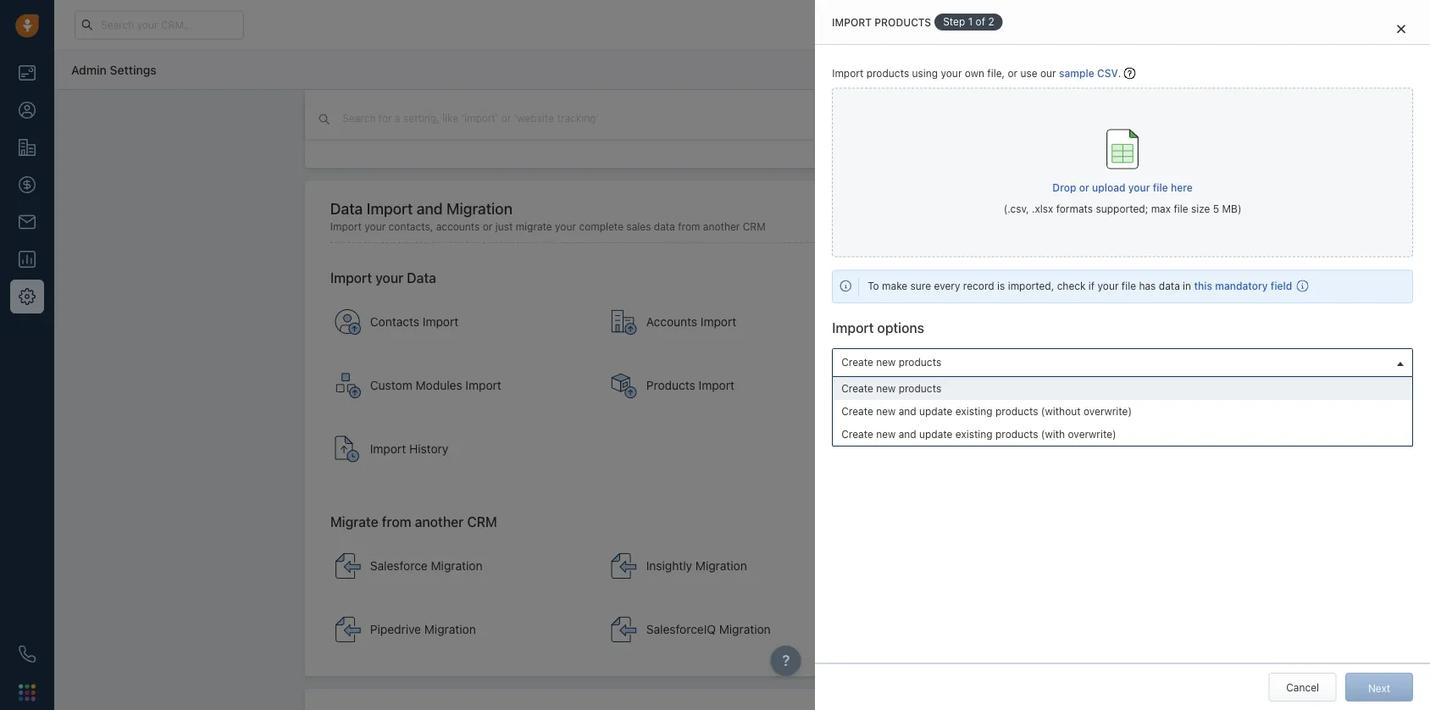 Task type: vqa. For each thing, say whether or not it's contained in the screenshot.
gary corresponding to Created by
no



Task type: describe. For each thing, give the bounding box(es) containing it.
step
[[944, 16, 966, 28]]

step 1 of 2
[[944, 16, 995, 28]]

import your custom modules using csv or xlsx files (sample csv available) image
[[335, 373, 362, 400]]

overwrite) for create new and update existing products (with overwrite)
[[1069, 428, 1117, 440]]

ends
[[1010, 19, 1032, 30]]

existing for (without
[[956, 405, 993, 417]]

custom
[[370, 379, 413, 393]]

use
[[1021, 67, 1038, 79]]

insightly migration
[[647, 559, 748, 573]]

your left contacts,
[[365, 221, 386, 233]]

create new and update existing products (with overwrite) option
[[833, 423, 1413, 446]]

pipedrive migration
[[370, 623, 476, 637]]

create new products for "create new products" dropdown button
[[842, 356, 942, 368]]

sales
[[627, 221, 651, 233]]

automatically
[[932, 389, 996, 401]]

your for your trial ends in 21 days
[[967, 19, 988, 30]]

insightly
[[647, 559, 693, 573]]

own
[[965, 67, 985, 79]]

keep track of every import you've ever done, with record-level details image
[[335, 436, 362, 463]]

days
[[1058, 19, 1079, 30]]

your trial ends in 21 days
[[967, 19, 1079, 30]]

import your users using csv or xlsx files (sample csv available) image
[[887, 373, 914, 400]]

here
[[1172, 181, 1193, 193]]

products inside dropdown button
[[899, 356, 942, 368]]

drop or upload your file here button
[[1053, 173, 1193, 202]]

salesforce migration
[[370, 559, 483, 573]]

by
[[999, 389, 1011, 401]]

mandatory
[[1216, 280, 1269, 292]]

settings
[[110, 63, 157, 77]]

announcements link
[[326, 92, 595, 152]]

crm inside data import and migration import your contacts, accounts or just migrate your complete sales data from another crm
[[743, 221, 766, 233]]

products import
[[647, 379, 735, 393]]

cancel button
[[1270, 673, 1337, 702]]

salesforceiq migration
[[647, 623, 771, 637]]

your file has data in this mandatory field
[[1098, 280, 1293, 292]]

bring all your sales data from pipedrive using a zip file image
[[335, 617, 362, 644]]

freshsales
[[1062, 389, 1115, 400]]

sample csv link
[[1060, 67, 1119, 79]]

record
[[964, 280, 995, 292]]

has
[[1140, 280, 1157, 292]]

max
[[1152, 203, 1172, 215]]

create new and update existing products (with overwrite)
[[842, 428, 1117, 440]]

make
[[883, 280, 908, 292]]

this mandatory field link
[[1195, 280, 1293, 292]]

your left the 'own'
[[941, 67, 963, 79]]

freshworks switcher image
[[19, 684, 36, 701]]

to make sure every record is imported, check if
[[868, 280, 1095, 292]]

accounts
[[436, 221, 480, 233]]

contacts import
[[370, 315, 459, 329]]

(without
[[1042, 405, 1081, 417]]

cancel
[[1287, 682, 1320, 693]]

accounts
[[647, 315, 698, 329]]

1 vertical spatial from
[[382, 515, 412, 531]]

admin settings
[[71, 63, 157, 77]]

freshsales id
[[1062, 389, 1128, 400]]

phone image
[[19, 646, 36, 663]]

or inside button
[[1080, 181, 1090, 193]]

contacts
[[370, 315, 420, 329]]

create new and update existing products (without overwrite)
[[842, 405, 1133, 417]]

.
[[1119, 67, 1122, 79]]

.xlsx
[[1033, 203, 1054, 215]]

phone element
[[10, 638, 44, 671]]

and for create new and update existing products (without overwrite)
[[899, 405, 917, 417]]

our
[[1041, 67, 1057, 79]]

sure
[[911, 280, 932, 292]]

contacts,
[[389, 221, 433, 233]]

create new products option
[[833, 377, 1413, 400]]

supported;
[[1097, 203, 1149, 215]]

deals import
[[923, 315, 993, 329]]

check
[[1058, 280, 1086, 292]]

products
[[647, 379, 696, 393]]

(.csv,
[[1004, 203, 1030, 215]]

csv
[[1098, 67, 1119, 79]]

modules
[[416, 379, 463, 393]]

import products using your own file, or use our sample csv .
[[833, 67, 1122, 79]]

import your accounts using csv or xlsx files (sample csv available) image
[[611, 309, 638, 336]]

(.csv, .xlsx formats supported; max file size 5 mb)
[[1004, 203, 1242, 215]]

drop or upload your file here
[[1053, 181, 1193, 193]]

your right migrate
[[555, 221, 576, 233]]

using
[[913, 67, 939, 79]]

bring all your sales data from salesforce using a zip file image
[[335, 553, 362, 580]]

create for 'create new and update existing products (with overwrite)' option
[[842, 428, 874, 440]]

announcements
[[370, 115, 459, 129]]

close image
[[1398, 24, 1406, 33]]

0 horizontal spatial another
[[415, 515, 464, 531]]

migration for salesforce migration
[[431, 559, 483, 573]]

update for create new and update existing products (without overwrite)
[[920, 405, 953, 417]]

and for create new and update existing products (with overwrite)
[[899, 428, 917, 440]]

data inside import options dialog
[[1160, 280, 1181, 292]]

users
[[923, 379, 955, 393]]

new for 'create new and update existing products (with overwrite)' option
[[877, 428, 896, 440]]

admin
[[71, 63, 107, 77]]

skip
[[856, 389, 877, 401]]

import history
[[370, 442, 449, 456]]

data inside data import and migration import your contacts, accounts or just migrate your complete sales data from another crm
[[330, 200, 363, 218]]

every
[[935, 280, 961, 292]]

freshsales id button
[[1058, 386, 1144, 403]]

create new and update existing products (without overwrite) option
[[833, 400, 1413, 423]]

just
[[496, 221, 513, 233]]

formats
[[1057, 203, 1094, 215]]

id
[[1118, 389, 1128, 400]]

migration for salesforceiq migration
[[720, 623, 771, 637]]

or inside data import and migration import your contacts, accounts or just migrate your complete sales data from another crm
[[483, 221, 493, 233]]

21
[[1045, 19, 1055, 30]]

import products
[[833, 16, 932, 28]]

file,
[[988, 67, 1006, 79]]

skip duplicates automatically by matching
[[856, 389, 1058, 401]]

salesforceiq
[[647, 623, 716, 637]]

create for create new and update existing products (without overwrite) option
[[842, 405, 874, 417]]

create new products button
[[833, 348, 1414, 377]]

bring all your sales data from salesforceiq using a zip file image
[[611, 617, 638, 644]]

import options
[[833, 320, 925, 336]]



Task type: locate. For each thing, give the bounding box(es) containing it.
your right if
[[1098, 280, 1119, 292]]

existing down automatically
[[956, 405, 993, 417]]

new for create new products option
[[877, 383, 896, 394]]

import options dialog
[[816, 0, 1431, 710]]

1 vertical spatial crm
[[467, 515, 497, 531]]

0 vertical spatial another
[[703, 221, 740, 233]]

your
[[967, 19, 988, 30], [1098, 280, 1119, 292]]

1 horizontal spatial file
[[1154, 181, 1169, 193]]

migration inside data import and migration import your contacts, accounts or just migrate your complete sales data from another crm
[[447, 200, 513, 218]]

if
[[1089, 280, 1095, 292]]

data import and migration import your contacts, accounts or just migrate your complete sales data from another crm
[[330, 200, 766, 233]]

is
[[998, 280, 1006, 292]]

create
[[842, 356, 874, 368], [842, 383, 874, 394], [842, 405, 874, 417], [842, 428, 874, 440]]

migration right pipedrive
[[425, 623, 476, 637]]

2 horizontal spatial file
[[1174, 203, 1189, 215]]

users import
[[923, 379, 994, 393]]

migrate
[[330, 515, 379, 531]]

Search for a setting, like 'import' or 'website tracking' text field
[[341, 110, 680, 126]]

import history link
[[326, 420, 595, 479]]

create new products inside option
[[842, 383, 942, 394]]

1
[[969, 16, 973, 28]]

1 vertical spatial in
[[1184, 280, 1192, 292]]

2
[[989, 16, 995, 28]]

1 vertical spatial update
[[920, 428, 953, 440]]

trial
[[990, 19, 1008, 30]]

data right the 'has'
[[1160, 280, 1181, 292]]

to
[[868, 280, 880, 292]]

0 vertical spatial or
[[1008, 67, 1018, 79]]

0 vertical spatial data
[[654, 221, 675, 233]]

another
[[703, 221, 740, 233], [415, 515, 464, 531]]

1 vertical spatial or
[[1080, 181, 1090, 193]]

upload
[[1093, 181, 1126, 193]]

list box containing create new products
[[833, 377, 1413, 446]]

0 horizontal spatial in
[[1035, 19, 1042, 30]]

3 create from the top
[[842, 405, 874, 417]]

1 vertical spatial overwrite)
[[1069, 428, 1117, 440]]

history
[[409, 442, 449, 456]]

new inside dropdown button
[[877, 356, 896, 368]]

create new products down options at the right top
[[842, 383, 942, 394]]

0 vertical spatial existing
[[956, 405, 993, 417]]

5
[[1214, 203, 1220, 215]]

file left the 'has'
[[1122, 280, 1137, 292]]

0 vertical spatial your
[[967, 19, 988, 30]]

1 existing from the top
[[956, 405, 993, 417]]

new for create new and update existing products (without overwrite) option
[[877, 405, 896, 417]]

1 create new products from the top
[[842, 356, 942, 368]]

existing
[[956, 405, 993, 417], [956, 428, 993, 440]]

sample
[[1060, 67, 1095, 79]]

0 horizontal spatial your
[[967, 19, 988, 30]]

2 create new products from the top
[[842, 383, 942, 394]]

overwrite)
[[1084, 405, 1133, 417], [1069, 428, 1117, 440]]

migration up accounts
[[447, 200, 513, 218]]

and
[[417, 200, 443, 218], [899, 405, 917, 417], [899, 428, 917, 440]]

2 horizontal spatial or
[[1080, 181, 1090, 193]]

overwrite) for create new and update existing products (without overwrite)
[[1084, 405, 1133, 417]]

1 create from the top
[[842, 356, 874, 368]]

this
[[1195, 280, 1213, 292]]

from inside data import and migration import your contacts, accounts or just migrate your complete sales data from another crm
[[678, 221, 701, 233]]

2 vertical spatial file
[[1122, 280, 1137, 292]]

your left 2
[[967, 19, 988, 30]]

import
[[833, 16, 872, 28], [833, 67, 864, 79], [367, 200, 413, 218], [330, 221, 362, 233], [330, 270, 372, 287], [423, 315, 459, 329], [701, 315, 737, 329], [957, 315, 993, 329], [833, 320, 874, 336], [466, 379, 502, 393], [699, 379, 735, 393], [958, 379, 994, 393], [370, 442, 406, 456]]

another inside data import and migration import your contacts, accounts or just migrate your complete sales data from another crm
[[703, 221, 740, 233]]

overwrite) down freshsales id button
[[1084, 405, 1133, 417]]

(with
[[1042, 428, 1066, 440]]

4 new from the top
[[877, 428, 896, 440]]

0 vertical spatial overwrite)
[[1084, 405, 1133, 417]]

data right sales
[[654, 221, 675, 233]]

create inside dropdown button
[[842, 356, 874, 368]]

new inside option
[[877, 383, 896, 394]]

1 vertical spatial another
[[415, 515, 464, 531]]

update for create new and update existing products (with overwrite)
[[920, 428, 953, 440]]

create new products
[[842, 356, 942, 368], [842, 383, 942, 394]]

salesforce
[[370, 559, 428, 573]]

0 horizontal spatial or
[[483, 221, 493, 233]]

2 create from the top
[[842, 383, 874, 394]]

your inside button
[[1129, 181, 1151, 193]]

1 vertical spatial your
[[1098, 280, 1119, 292]]

in left 21
[[1035, 19, 1042, 30]]

0 vertical spatial from
[[678, 221, 701, 233]]

0 vertical spatial crm
[[743, 221, 766, 233]]

create inside option
[[842, 383, 874, 394]]

your
[[941, 67, 963, 79], [1129, 181, 1151, 193], [365, 221, 386, 233], [555, 221, 576, 233], [376, 270, 404, 287]]

2 update from the top
[[920, 428, 953, 440]]

create new products inside dropdown button
[[842, 356, 942, 368]]

1 vertical spatial create new products
[[842, 383, 942, 394]]

of
[[976, 16, 986, 28]]

create for create new products option
[[842, 383, 874, 394]]

deals
[[923, 315, 953, 329]]

1 update from the top
[[920, 405, 953, 417]]

existing for (with
[[956, 428, 993, 440]]

existing down create new and update existing products (without overwrite)
[[956, 428, 993, 440]]

1 vertical spatial file
[[1174, 203, 1189, 215]]

2 new from the top
[[877, 383, 896, 394]]

data up contacts import
[[407, 270, 437, 287]]

1 vertical spatial and
[[899, 405, 917, 417]]

0 vertical spatial update
[[920, 405, 953, 417]]

or left just at the left top of the page
[[483, 221, 493, 233]]

list box
[[833, 377, 1413, 446]]

0 horizontal spatial data
[[654, 221, 675, 233]]

mb)
[[1223, 203, 1242, 215]]

file
[[1154, 181, 1169, 193], [1174, 203, 1189, 215], [1122, 280, 1137, 292]]

1 horizontal spatial data
[[1160, 280, 1181, 292]]

0 vertical spatial create new products
[[842, 356, 942, 368]]

Search your CRM... text field
[[75, 11, 244, 39]]

0 horizontal spatial crm
[[467, 515, 497, 531]]

migrate from another crm
[[330, 515, 497, 531]]

from
[[678, 221, 701, 233], [382, 515, 412, 531]]

migration right salesforceiq
[[720, 623, 771, 637]]

share news with your team without stepping away from the crm image
[[335, 108, 362, 135]]

4 create from the top
[[842, 428, 874, 440]]

your up the (.csv, .xlsx formats supported; max file size 5 mb)
[[1129, 181, 1151, 193]]

crm
[[743, 221, 766, 233], [467, 515, 497, 531]]

1 horizontal spatial crm
[[743, 221, 766, 233]]

2 existing from the top
[[956, 428, 993, 440]]

0 vertical spatial data
[[330, 200, 363, 218]]

products inside option
[[899, 383, 942, 394]]

and inside data import and migration import your contacts, accounts or just migrate your complete sales data from another crm
[[417, 200, 443, 218]]

1 horizontal spatial another
[[703, 221, 740, 233]]

your up contacts in the top of the page
[[376, 270, 404, 287]]

in inside import options dialog
[[1184, 280, 1192, 292]]

overwrite) down create new and update existing products (without overwrite) option
[[1069, 428, 1117, 440]]

in left this
[[1184, 280, 1192, 292]]

from right migrate
[[382, 515, 412, 531]]

your for your file has data in this mandatory field
[[1098, 280, 1119, 292]]

file inside button
[[1154, 181, 1169, 193]]

file left here
[[1154, 181, 1169, 193]]

update down users
[[920, 405, 953, 417]]

0 horizontal spatial data
[[330, 200, 363, 218]]

migration for insightly migration
[[696, 559, 748, 573]]

file left size
[[1174, 203, 1189, 215]]

1 horizontal spatial your
[[1098, 280, 1119, 292]]

3 new from the top
[[877, 405, 896, 417]]

or
[[1008, 67, 1018, 79], [1080, 181, 1090, 193], [483, 221, 493, 233]]

update down skip duplicates automatically by matching on the right bottom
[[920, 428, 953, 440]]

and for data import and migration import your contacts, accounts or just migrate your complete sales data from another crm
[[417, 200, 443, 218]]

import your deals using csv or xlsx files (sample csv available) image
[[887, 309, 914, 336]]

1 vertical spatial existing
[[956, 428, 993, 440]]

1 horizontal spatial in
[[1184, 280, 1192, 292]]

create new products up import your users using csv or xlsx files (sample csv available) icon
[[842, 356, 942, 368]]

pipedrive
[[370, 623, 421, 637]]

accounts import
[[647, 315, 737, 329]]

data up import your data
[[330, 200, 363, 218]]

1 new from the top
[[877, 356, 896, 368]]

or left the use
[[1008, 67, 1018, 79]]

bring all your sales data from insightly using a zip file image
[[611, 553, 638, 580]]

1 vertical spatial data
[[407, 270, 437, 287]]

data
[[654, 221, 675, 233], [1160, 280, 1181, 292]]

import your products using csv or xlsx files (sample csv available) image
[[611, 373, 638, 400]]

imported,
[[1009, 280, 1055, 292]]

1 vertical spatial data
[[1160, 280, 1181, 292]]

or right drop
[[1080, 181, 1090, 193]]

in
[[1035, 19, 1042, 30], [1184, 280, 1192, 292]]

duplicates
[[880, 389, 929, 401]]

import your data
[[330, 270, 437, 287]]

matching
[[1013, 389, 1058, 401]]

0 horizontal spatial from
[[382, 515, 412, 531]]

size
[[1192, 203, 1211, 215]]

migration right salesforce
[[431, 559, 483, 573]]

new
[[877, 356, 896, 368], [877, 383, 896, 394], [877, 405, 896, 417], [877, 428, 896, 440]]

import your contacts using csv or xlsx files (sample csv available) image
[[335, 309, 362, 336]]

data inside data import and migration import your contacts, accounts or just migrate your complete sales data from another crm
[[654, 221, 675, 233]]

2 vertical spatial or
[[483, 221, 493, 233]]

1 horizontal spatial from
[[678, 221, 701, 233]]

complete
[[579, 221, 624, 233]]

0 vertical spatial file
[[1154, 181, 1169, 193]]

1 horizontal spatial or
[[1008, 67, 1018, 79]]

create new products for list box containing create new products
[[842, 383, 942, 394]]

custom modules import
[[370, 379, 502, 393]]

options
[[878, 320, 925, 336]]

click to learn how to import image
[[1125, 67, 1137, 79]]

0 horizontal spatial file
[[1122, 280, 1137, 292]]

products
[[875, 16, 932, 28], [867, 67, 910, 79], [899, 356, 942, 368], [899, 383, 942, 394], [996, 405, 1039, 417], [996, 428, 1039, 440]]

list box inside import options dialog
[[833, 377, 1413, 446]]

1 horizontal spatial data
[[407, 270, 437, 287]]

0 vertical spatial in
[[1035, 19, 1042, 30]]

2 vertical spatial and
[[899, 428, 917, 440]]

from right sales
[[678, 221, 701, 233]]

data
[[330, 200, 363, 218], [407, 270, 437, 287]]

migration right the insightly at the left bottom
[[696, 559, 748, 573]]

another right sales
[[703, 221, 740, 233]]

migration for pipedrive migration
[[425, 623, 476, 637]]

another up salesforce migration
[[415, 515, 464, 531]]

0 vertical spatial and
[[417, 200, 443, 218]]

your inside import options dialog
[[1098, 280, 1119, 292]]

migrate
[[516, 221, 552, 233]]



